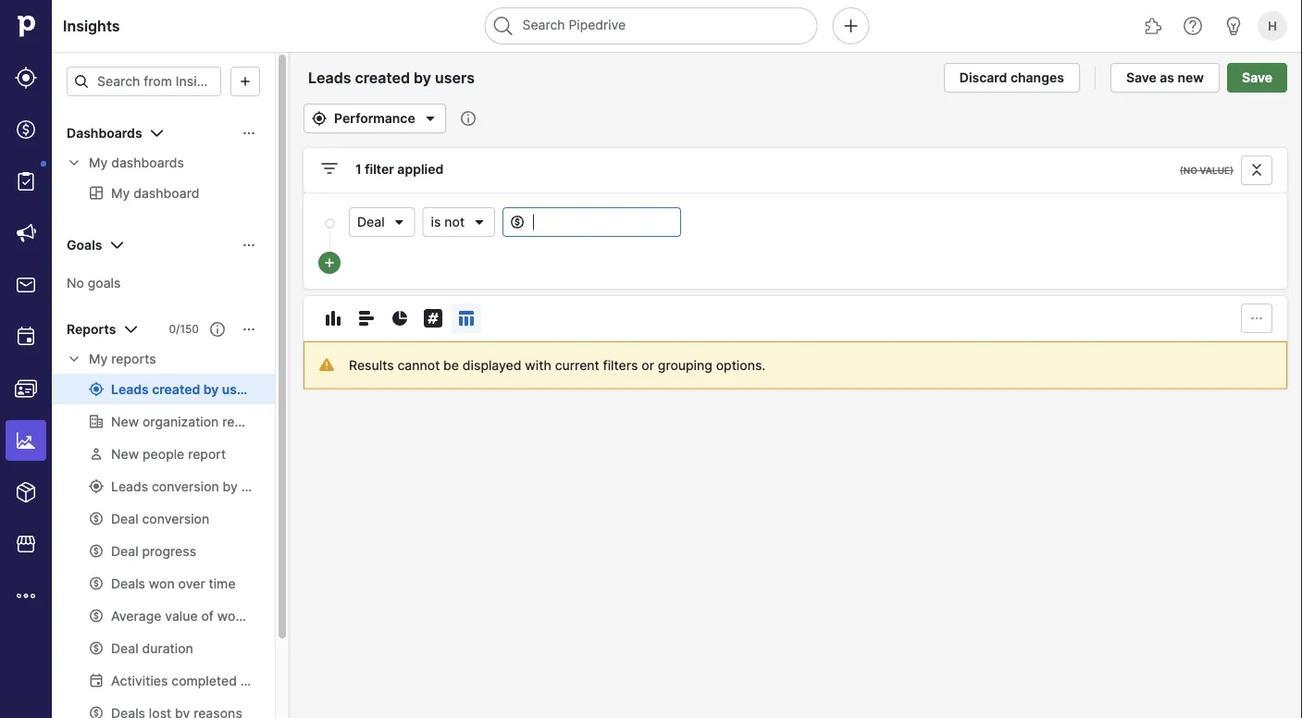 Task type: vqa. For each thing, say whether or not it's contained in the screenshot.
January
no



Task type: locate. For each thing, give the bounding box(es) containing it.
1 vertical spatial goals
[[88, 275, 121, 291]]

or
[[642, 357, 654, 373]]

Leads created by users field
[[304, 66, 508, 90]]

quick help image
[[1182, 15, 1204, 37]]

2 my from the top
[[89, 351, 108, 367]]

reports
[[67, 322, 116, 337], [111, 351, 156, 367]]

more image
[[15, 585, 37, 607]]

1 vertical spatial color secondary image
[[67, 352, 81, 367]]

(no
[[1180, 165, 1198, 176]]

color primary image
[[234, 74, 256, 89], [308, 111, 330, 126], [242, 126, 256, 141], [318, 157, 341, 180], [392, 215, 407, 230], [472, 215, 487, 230], [510, 215, 525, 230], [322, 307, 344, 330], [389, 307, 411, 330], [422, 307, 444, 330], [1246, 311, 1268, 326], [210, 322, 225, 337]]

quick add image
[[840, 15, 862, 37]]

new
[[1178, 70, 1204, 86]]

save inside save button
[[1242, 70, 1273, 86]]

goals right no
[[88, 275, 121, 291]]

cannot
[[397, 357, 440, 373]]

1 horizontal spatial save
[[1242, 70, 1273, 86]]

h button
[[1254, 7, 1291, 44]]

performance
[[334, 111, 415, 126]]

dashboards
[[67, 125, 142, 141], [111, 155, 184, 171]]

grouping
[[658, 357, 713, 373]]

be
[[444, 357, 459, 373]]

color primary image inside dashboards button
[[242, 126, 256, 141]]

goals up no
[[67, 237, 102, 253]]

my
[[89, 155, 108, 171], [89, 351, 108, 367]]

color primary image
[[74, 74, 89, 89], [419, 107, 441, 130], [146, 122, 168, 144], [1246, 163, 1268, 178], [106, 234, 128, 256], [242, 238, 256, 253], [355, 307, 378, 330], [455, 307, 478, 330], [120, 318, 142, 341], [242, 322, 256, 337]]

None field
[[503, 207, 681, 237]]

color secondary image
[[67, 156, 81, 170], [67, 352, 81, 367]]

no
[[67, 275, 84, 291]]

1 color secondary image from the top
[[67, 156, 81, 170]]

is
[[431, 214, 441, 230]]

color secondary image left my reports
[[67, 352, 81, 367]]

color primary image inside dashboards button
[[146, 122, 168, 144]]

info image
[[461, 111, 476, 126]]

discard
[[960, 70, 1008, 86]]

0 vertical spatial reports
[[67, 322, 116, 337]]

home image
[[12, 12, 40, 40]]

my for my dashboards
[[89, 155, 108, 171]]

color primary image inside "deal" popup button
[[392, 215, 407, 230]]

Search Pipedrive field
[[485, 7, 818, 44]]

my reports
[[89, 351, 156, 367]]

campaigns image
[[15, 222, 37, 244]]

1 save from the left
[[1126, 70, 1157, 86]]

deals image
[[15, 118, 37, 141]]

color primary image inside is not popup button
[[472, 215, 487, 230]]

(no value)
[[1180, 165, 1234, 176]]

products image
[[15, 481, 37, 504]]

0 vertical spatial color secondary image
[[67, 156, 81, 170]]

menu item
[[0, 415, 52, 467]]

color primary inverted image
[[322, 255, 337, 270]]

not
[[445, 214, 465, 230]]

0 vertical spatial my
[[89, 155, 108, 171]]

applied
[[397, 162, 444, 177]]

insights image
[[15, 430, 37, 452]]

save
[[1126, 70, 1157, 86], [1242, 70, 1273, 86]]

leads image
[[15, 67, 37, 89]]

displayed
[[463, 357, 522, 373]]

0 vertical spatial goals
[[67, 237, 102, 253]]

deal button
[[349, 207, 415, 237]]

dashboards up my dashboards
[[67, 125, 142, 141]]

my down dashboards button
[[89, 155, 108, 171]]

0 vertical spatial dashboards
[[67, 125, 142, 141]]

save left as
[[1126, 70, 1157, 86]]

dashboards inside button
[[67, 125, 142, 141]]

color secondary image right color undefined image
[[67, 156, 81, 170]]

save down h button
[[1242, 70, 1273, 86]]

is not
[[431, 214, 465, 230]]

color undefined image
[[15, 170, 37, 193]]

reports down no goals
[[111, 351, 156, 367]]

save for save as new
[[1126, 70, 1157, 86]]

0 horizontal spatial save
[[1126, 70, 1157, 86]]

my down no goals
[[89, 351, 108, 367]]

1 vertical spatial dashboards
[[111, 155, 184, 171]]

color primary image inside the performance button
[[419, 107, 441, 130]]

save inside save as new button
[[1126, 70, 1157, 86]]

1 vertical spatial my
[[89, 351, 108, 367]]

1
[[355, 162, 362, 177]]

sales inbox image
[[15, 274, 37, 296]]

goals inside button
[[67, 237, 102, 253]]

changes
[[1011, 70, 1064, 86]]

save as new
[[1126, 70, 1204, 86]]

reports up my reports
[[67, 322, 116, 337]]

marketplace image
[[15, 533, 37, 555]]

2 save from the left
[[1242, 70, 1273, 86]]

color warning image
[[319, 357, 334, 372]]

menu
[[0, 0, 52, 718]]

1 filter applied
[[355, 162, 444, 177]]

insights
[[63, 17, 120, 35]]

1 my from the top
[[89, 155, 108, 171]]

dashboards down dashboards button
[[111, 155, 184, 171]]

None text field
[[503, 207, 681, 237]]

h
[[1268, 19, 1277, 33]]

color secondary image for my reports
[[67, 352, 81, 367]]

2 color secondary image from the top
[[67, 352, 81, 367]]

goals
[[67, 237, 102, 253], [88, 275, 121, 291]]



Task type: describe. For each thing, give the bounding box(es) containing it.
results cannot be displayed with current filters or grouping options.
[[349, 357, 766, 373]]

dashboards button
[[52, 118, 275, 148]]

0/150
[[169, 323, 199, 336]]

filter
[[365, 162, 394, 177]]

sales assistant image
[[1223, 15, 1245, 37]]

filters
[[603, 357, 638, 373]]

discard changes button
[[944, 63, 1080, 93]]

options.
[[716, 357, 766, 373]]

activities image
[[15, 326, 37, 348]]

save for save
[[1242, 70, 1273, 86]]

with
[[525, 357, 552, 373]]

is not button
[[423, 207, 495, 237]]

1 vertical spatial reports
[[111, 351, 156, 367]]

color primary image inside the performance button
[[308, 111, 330, 126]]

current
[[555, 357, 600, 373]]

Search from Insights text field
[[67, 67, 221, 96]]

deal
[[357, 214, 385, 230]]

color secondary image for my dashboards
[[67, 156, 81, 170]]

Deal field
[[349, 207, 415, 237]]

as
[[1160, 70, 1175, 86]]

my for my reports
[[89, 351, 108, 367]]

value)
[[1200, 165, 1234, 176]]

goals button
[[52, 231, 275, 260]]

discard changes
[[960, 70, 1064, 86]]

performance button
[[304, 104, 446, 133]]

results
[[349, 357, 394, 373]]

no goals
[[67, 275, 121, 291]]

is not field
[[423, 207, 495, 237]]

save as new button
[[1111, 63, 1220, 93]]

contacts image
[[15, 378, 37, 400]]

my dashboards
[[89, 155, 184, 171]]

save button
[[1228, 63, 1288, 93]]



